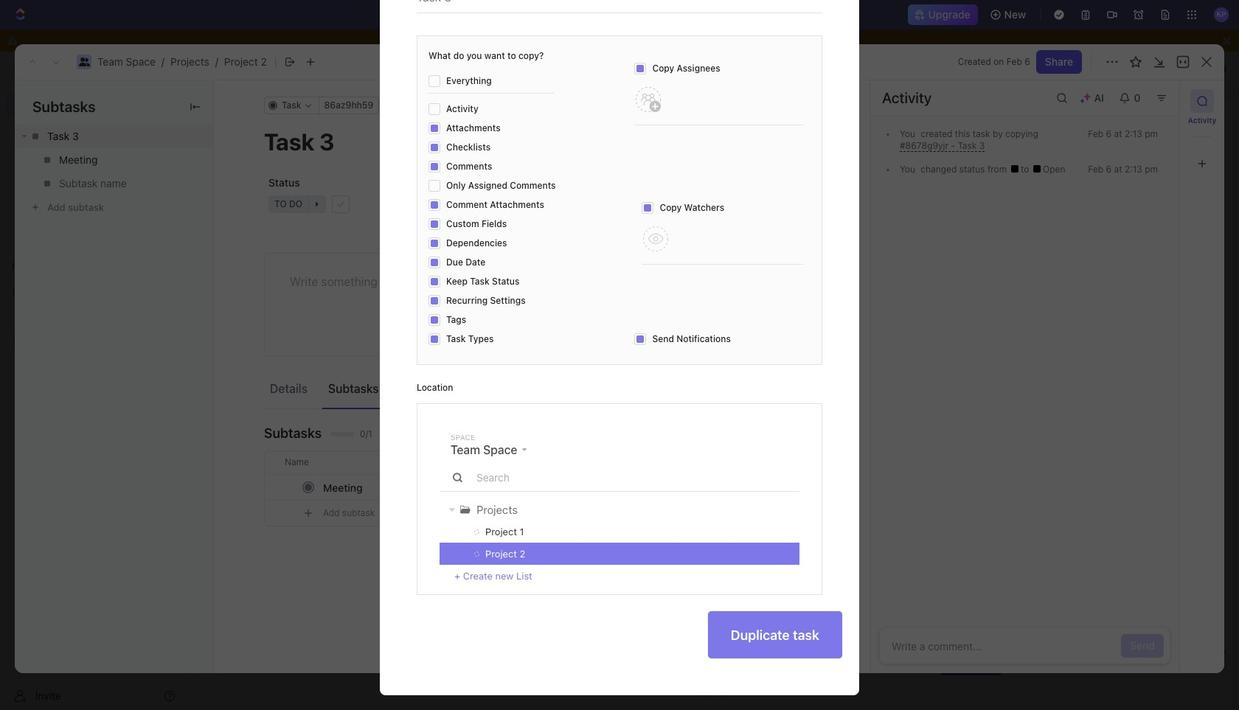 Task type: locate. For each thing, give the bounding box(es) containing it.
0 horizontal spatial your
[[521, 76, 542, 89]]

6 for created this task by copying
[[1106, 128, 1112, 139]]

at right open
[[1114, 164, 1122, 175]]

subtasks button
[[322, 375, 405, 402]]

status down afternoon,
[[269, 176, 300, 189]]

1 feb 6 at 2:13 pm from the top
[[1088, 128, 1158, 139]]

meeting
[[59, 153, 98, 166], [323, 481, 363, 494]]

0 horizontal spatial team space link
[[97, 55, 156, 68]]

1 vertical spatial want
[[485, 50, 505, 61]]

‎task inside 'link'
[[245, 289, 267, 302]]

tasks for tasks and reminders assigned to you to you will show here.
[[332, 610, 356, 621]]

2 horizontal spatial here.
[[1028, 308, 1049, 319]]

and right 'drop,'
[[808, 76, 826, 89]]

0 vertical spatial 2
[[261, 55, 267, 68]]

pm for created this task by copying
[[1145, 128, 1158, 139]]

kendall
[[357, 118, 417, 139]]

upgrade
[[928, 8, 971, 21]]

task right duplicate
[[793, 628, 820, 643]]

calendars
[[945, 308, 985, 319]]

‎task down the ‎task 1 at the top of page
[[245, 289, 267, 302]]

2 pm from the top
[[1145, 164, 1158, 175]]

copy
[[652, 63, 674, 74], [660, 202, 682, 213]]

tree
[[6, 304, 181, 503]]

pm left task sidebar navigation tab list
[[1145, 128, 1158, 139]]

1 vertical spatial you
[[900, 164, 915, 175]]

0 vertical spatial at
[[1114, 128, 1122, 139]]

1 horizontal spatial show
[[1004, 308, 1025, 319]]

team down items
[[451, 443, 480, 456]]

do you want to enable browser notifications? enable hide this
[[464, 34, 776, 46]]

2 down the ‎task 2
[[269, 313, 276, 325]]

task inside button
[[977, 661, 995, 672]]

2 ‎task from the top
[[245, 289, 267, 302]]

1 horizontal spatial /
[[215, 55, 218, 68]]

0 vertical spatial your
[[521, 76, 542, 89]]

will left appear at the right bottom
[[959, 631, 972, 643]]

task inside the you created this task by copying #8678g9yjr - task 3
[[958, 140, 977, 151]]

‎task
[[245, 266, 267, 278], [245, 289, 267, 302]]

send left the notifications
[[652, 333, 674, 345]]

you right allows
[[721, 76, 738, 89]]

will right the calendars
[[988, 308, 1001, 319]]

team inside dropdown button
[[451, 443, 480, 456]]

1 vertical spatial assigned
[[890, 631, 928, 643]]

from right the status
[[988, 164, 1007, 175]]

0 vertical spatial meeting
[[59, 153, 98, 166]]

to left "drag," on the right of the page
[[741, 76, 750, 89]]

and left the reminders
[[358, 610, 374, 621]]

agenda items from your calendars will show here.
[[843, 308, 1052, 319]]

task 3 up the ‎task 1 at the top of page
[[245, 242, 276, 255]]

on inside alert
[[618, 76, 630, 89]]

home
[[215, 63, 243, 75], [35, 99, 64, 111]]

1 horizontal spatial will
[[959, 631, 972, 643]]

0 horizontal spatial /
[[161, 55, 165, 68]]

fields
[[482, 218, 507, 229]]

2 for ‎task
[[269, 289, 276, 302]]

this up -
[[955, 128, 970, 139]]

pm
[[1145, 128, 1158, 139], [1145, 164, 1158, 175]]

Enter task na﻿me text field
[[417, 0, 823, 13]]

feb 6 at 2:13 pm up "today"
[[1088, 164, 1158, 175]]

team down recents
[[245, 195, 271, 207]]

to down the create
[[463, 610, 471, 621]]

1 horizontal spatial task 3 link
[[218, 237, 701, 260]]

0 horizontal spatial 3
[[72, 130, 79, 142]]

team space
[[245, 195, 303, 207], [451, 443, 517, 456]]

status
[[269, 176, 300, 189], [492, 276, 520, 287]]

Subtask name text field
[[59, 178, 173, 190]]

team space link up custom
[[218, 190, 701, 213]]

activity down the learn
[[882, 89, 932, 106]]

1 horizontal spatial on
[[994, 56, 1004, 67]]

items
[[458, 382, 488, 395]]

assignees
[[677, 63, 721, 74]]

want up copy?
[[500, 34, 524, 46]]

0 horizontal spatial home
[[35, 99, 64, 111]]

1 1 from the top
[[269, 266, 274, 278]]

task 3 up docs on the top left
[[47, 130, 79, 142]]

1 vertical spatial this
[[955, 128, 970, 139]]

0 horizontal spatial team
[[97, 55, 123, 68]]

from for items
[[902, 308, 921, 319]]

0 vertical spatial comments
[[446, 161, 492, 172]]

2 vertical spatial team
[[451, 443, 480, 456]]

1 horizontal spatial your
[[924, 308, 942, 319]]

1 horizontal spatial subtasks
[[264, 425, 322, 441]]

0 vertical spatial team
[[97, 55, 123, 68]]

do
[[464, 34, 477, 46]]

team space button
[[451, 439, 778, 461]]

1 vertical spatial home
[[35, 99, 64, 111]]

activity inside task sidebar navigation tab list
[[1188, 116, 1217, 125]]

2 horizontal spatial 3
[[979, 140, 985, 151]]

0 vertical spatial projects
[[170, 55, 209, 68]]

3 up the status
[[979, 140, 985, 151]]

your down copy?
[[521, 76, 542, 89]]

subtasks up inbox
[[32, 98, 95, 115]]

pm up "today"
[[1145, 164, 1158, 175]]

alert
[[188, 66, 1239, 99]]

0 horizontal spatial projects
[[170, 55, 209, 68]]

meeting up dashboards
[[59, 153, 98, 166]]

task down date
[[470, 276, 490, 287]]

enable
[[692, 34, 725, 46]]

Edit task name text field
[[264, 128, 820, 156]]

task for add task
[[977, 661, 995, 672]]

to inside task sidebar content "section"
[[1021, 164, 1032, 175]]

edit left layout in the top right of the page
[[633, 76, 651, 89]]

task inside the you created this task by copying #8678g9yjr - task 3
[[973, 128, 990, 139]]

1 vertical spatial on
[[618, 76, 630, 89]]

details
[[270, 382, 308, 395]]

action
[[420, 382, 455, 395]]

2 1 from the top
[[269, 336, 274, 349]]

1 horizontal spatial and
[[808, 76, 826, 89]]

0 horizontal spatial assigned
[[423, 610, 460, 621]]

1 vertical spatial task 3
[[245, 242, 276, 255]]

tasks for tasks assigned to you will appear here.
[[864, 631, 888, 643]]

2 horizontal spatial activity
[[1188, 116, 1217, 125]]

2 vertical spatial task
[[977, 661, 995, 672]]

task 3 link
[[15, 125, 213, 148], [218, 237, 701, 260]]

sidebar navigation
[[0, 52, 188, 710]]

you up the what do you want to copy?
[[480, 34, 498, 46]]

want
[[500, 34, 524, 46], [485, 50, 505, 61]]

Search text field
[[440, 465, 800, 491]]

to down + create new list on the left bottom
[[491, 610, 500, 621]]

team space down recents
[[245, 195, 303, 207]]

2 at from the top
[[1114, 164, 1122, 175]]

task left by
[[973, 128, 990, 139]]

2 vertical spatial 2
[[269, 313, 276, 325]]

from right items
[[902, 308, 921, 319]]

0 vertical spatial and
[[808, 76, 826, 89]]

copy left watchers at the top of the page
[[660, 202, 682, 213]]

feb for created this task by copying
[[1088, 128, 1104, 139]]

projects up + create new list on the left bottom
[[477, 503, 518, 516]]

1 vertical spatial from
[[902, 308, 921, 319]]

1 vertical spatial copy
[[660, 202, 682, 213]]

from for status
[[988, 164, 1007, 175]]

1 2:13 from the top
[[1125, 128, 1143, 139]]

0 vertical spatial you
[[900, 128, 915, 139]]

2 vertical spatial here.
[[1006, 631, 1027, 643]]

1 up the ‎task 2
[[269, 266, 274, 278]]

task right add
[[977, 661, 995, 672]]

1 vertical spatial and
[[358, 610, 374, 621]]

0 horizontal spatial from
[[902, 308, 921, 319]]

1 vertical spatial ‎task
[[245, 289, 267, 302]]

‎task up the ‎task 2
[[245, 266, 267, 278]]

0 vertical spatial task 3
[[47, 130, 79, 142]]

to left appear at the right bottom
[[930, 631, 939, 643]]

1 horizontal spatial team
[[245, 195, 271, 207]]

1 down task 2
[[269, 336, 274, 349]]

feb
[[1007, 56, 1022, 67], [1088, 128, 1104, 139], [1088, 164, 1104, 175]]

2 vertical spatial 6
[[1106, 164, 1112, 175]]

home right projects link
[[215, 63, 243, 75]]

send inside button
[[1130, 640, 1155, 652]]

to
[[527, 34, 536, 46], [508, 50, 516, 61], [741, 76, 750, 89], [1021, 164, 1032, 175], [505, 176, 515, 189], [793, 418, 804, 431], [463, 610, 471, 621], [491, 610, 500, 621], [930, 631, 939, 643]]

team space link
[[97, 55, 156, 68], [218, 190, 701, 213]]

this right hide
[[758, 34, 776, 46]]

comments up attachments
[[510, 180, 556, 191]]

send for send notifications
[[652, 333, 674, 345]]

spaces
[[12, 286, 43, 297]]

send left excel
[[1130, 640, 1155, 652]]

timesheets link
[[6, 194, 181, 218]]

activity down cards
[[1188, 116, 1217, 125]]

tasks
[[332, 610, 356, 621], [864, 631, 888, 643]]

invite
[[35, 689, 61, 702]]

0 vertical spatial task
[[973, 128, 990, 139]]

status
[[959, 164, 985, 175]]

home up inbox
[[35, 99, 64, 111]]

1 vertical spatial at
[[1114, 164, 1122, 175]]

you inside the you created this task by copying #8678g9yjr - task 3
[[900, 128, 915, 139]]

only assigned comments
[[446, 180, 556, 191]]

projects inside team space / projects / project 2 |
[[170, 55, 209, 68]]

due date
[[446, 257, 486, 268]]

1 at from the top
[[1114, 128, 1122, 139]]

1 vertical spatial here.
[[560, 610, 581, 621]]

on right turning
[[618, 76, 630, 89]]

customize
[[468, 76, 518, 89]]

1 horizontal spatial team space
[[451, 443, 517, 456]]

0 vertical spatial 2:13
[[1125, 128, 1143, 139]]

1 vertical spatial feb 6 at 2:13 pm
[[1088, 164, 1158, 175]]

1 you from the top
[[900, 128, 915, 139]]

1 vertical spatial projects
[[477, 503, 518, 516]]

0 vertical spatial 6
[[1025, 56, 1030, 67]]

on
[[994, 56, 1004, 67], [618, 76, 630, 89]]

your inside alert
[[521, 76, 542, 89]]

1 pm from the top
[[1145, 128, 1158, 139]]

allows
[[688, 76, 718, 89]]

subtasks up 0/1
[[328, 382, 379, 395]]

/ left projects link
[[161, 55, 165, 68]]

to left open
[[1021, 164, 1032, 175]]

created
[[921, 128, 953, 139]]

1 horizontal spatial home
[[215, 63, 243, 75]]

will down list
[[520, 610, 533, 621]]

checklists
[[446, 142, 491, 153]]

1 horizontal spatial assigned
[[890, 631, 928, 643]]

you for you
[[900, 164, 915, 175]]

task right -
[[958, 140, 977, 151]]

you up #8678g9yjr
[[900, 128, 915, 139]]

you down the create
[[474, 610, 489, 621]]

1 horizontal spatial this
[[955, 128, 970, 139]]

1 horizontal spatial meeting
[[323, 481, 363, 494]]

2 horizontal spatial team
[[451, 443, 480, 456]]

timesheets
[[35, 199, 91, 212]]

2 you from the top
[[900, 164, 915, 175]]

2:13 for created this task by copying
[[1125, 128, 1143, 139]]

1 vertical spatial 1
[[269, 336, 274, 349]]

2 inside 'link'
[[269, 289, 276, 302]]

/ left project
[[215, 55, 218, 68]]

from inside task sidebar content "section"
[[988, 164, 1007, 175]]

at down manage on the right of page
[[1114, 128, 1122, 139]]

0 vertical spatial 1
[[269, 266, 274, 278]]

task
[[47, 130, 70, 142], [958, 140, 977, 151], [245, 242, 267, 255], [470, 276, 490, 287], [245, 313, 267, 325], [446, 333, 466, 345], [245, 336, 267, 349]]

1 ‎task from the top
[[245, 266, 267, 278]]

0 vertical spatial team space
[[245, 195, 303, 207]]

projects link
[[170, 55, 209, 68]]

task inside button
[[793, 628, 820, 643]]

activity up attachments
[[446, 103, 479, 114]]

attachments
[[490, 199, 544, 210]]

user group image
[[79, 58, 90, 66]]

learn more link
[[892, 76, 946, 89]]

settings
[[490, 295, 526, 306]]

manage cards
[[1119, 63, 1189, 75]]

at for changed status from
[[1114, 164, 1122, 175]]

cards.
[[860, 76, 889, 89]]

team space link right user group icon
[[97, 55, 156, 68]]

your left the calendars
[[924, 308, 942, 319]]

2 vertical spatial subtasks
[[264, 425, 322, 441]]

to inside alert
[[741, 76, 750, 89]]

0 vertical spatial pm
[[1145, 128, 1158, 139]]

copy for copy assignees
[[652, 63, 674, 74]]

+
[[454, 570, 460, 582]]

2 left |
[[261, 55, 267, 68]]

due
[[446, 257, 463, 268]]

0 vertical spatial team space link
[[97, 55, 156, 68]]

edit left layout: at the right
[[1016, 63, 1034, 75]]

1 vertical spatial status
[[492, 276, 520, 287]]

excel & csv link
[[1162, 633, 1232, 670]]

assigned
[[458, 176, 503, 189], [468, 180, 507, 191], [738, 418, 790, 431]]

new button
[[984, 3, 1035, 27]]

edit
[[1016, 63, 1034, 75], [633, 76, 651, 89]]

space inside team space dropdown button
[[483, 443, 517, 456]]

manage
[[1119, 63, 1158, 75]]

feb 6 at 2:13 pm down manage on the right of page
[[1088, 128, 1158, 139]]

status up settings on the top left
[[492, 276, 520, 287]]

comments down checklists
[[446, 161, 492, 172]]

task
[[973, 128, 990, 139], [793, 628, 820, 643], [977, 661, 995, 672]]

attachments
[[446, 122, 501, 134]]

feb 6 at 2:13 pm for changed status from
[[1088, 164, 1158, 175]]

assigned left me
[[738, 418, 790, 431]]

task down tags
[[446, 333, 466, 345]]

1 horizontal spatial from
[[988, 164, 1007, 175]]

feb 6 at 2:13 pm
[[1088, 128, 1158, 139], [1088, 164, 1158, 175]]

you down #8678g9yjr
[[900, 164, 915, 175]]

enable
[[539, 34, 572, 46]]

task up docs on the top left
[[47, 130, 70, 142]]

2 feb 6 at 2:13 pm from the top
[[1088, 164, 1158, 175]]

everything
[[446, 75, 492, 86]]

created on feb 6
[[958, 56, 1030, 67]]

2 2:13 from the top
[[1125, 164, 1143, 175]]

layout
[[654, 76, 686, 89]]

this
[[758, 34, 776, 46], [955, 128, 970, 139]]

1 vertical spatial show
[[536, 610, 557, 621]]

on right created
[[994, 56, 1004, 67]]

new
[[495, 570, 514, 582]]

action items
[[420, 382, 488, 395]]

2 inside team space / projects / project 2 |
[[261, 55, 267, 68]]

0 vertical spatial task 3 link
[[15, 125, 213, 148]]

1 vertical spatial pm
[[1145, 164, 1158, 175]]

‎task for ‎task 2
[[245, 289, 267, 302]]

0 vertical spatial feb 6 at 2:13 pm
[[1088, 128, 1158, 139]]

team space down items
[[451, 443, 517, 456]]

1 horizontal spatial send
[[1130, 640, 1155, 652]]

1 horizontal spatial comments
[[510, 180, 556, 191]]

1 vertical spatial team
[[245, 195, 271, 207]]

projects left project
[[170, 55, 209, 68]]

0 vertical spatial from
[[988, 164, 1007, 175]]

show
[[1004, 308, 1025, 319], [536, 610, 557, 621]]

assigned
[[423, 610, 460, 621], [890, 631, 928, 643]]

1 vertical spatial will
[[520, 610, 533, 621]]

3 up docs link
[[72, 130, 79, 142]]

2 up task 2
[[269, 289, 276, 302]]

3
[[72, 130, 79, 142], [979, 140, 985, 151], [269, 242, 276, 255]]

1 horizontal spatial activity
[[882, 89, 932, 106]]

1 horizontal spatial task 3
[[245, 242, 276, 255]]

task 2 link
[[218, 308, 701, 331]]

send button
[[1121, 634, 1164, 658]]

you right do
[[467, 50, 482, 61]]

meeting down 0/1
[[323, 481, 363, 494]]

assigned up comment
[[458, 176, 503, 189]]

2
[[261, 55, 267, 68], [269, 289, 276, 302], [269, 313, 276, 325]]

list
[[516, 570, 532, 582]]

subtasks down details button
[[264, 425, 322, 441]]

copy up layout in the top right of the page
[[652, 63, 674, 74]]

3 up the ‎task 1 at the top of page
[[269, 242, 276, 255]]

favorites button
[[6, 258, 65, 276]]

0 vertical spatial ‎task
[[245, 266, 267, 278]]

want up customize
[[485, 50, 505, 61]]

team right user group icon
[[97, 55, 123, 68]]



Task type: vqa. For each thing, say whether or not it's contained in the screenshot.
the Try the name of your company or organization.
no



Task type: describe. For each thing, give the bounding box(es) containing it.
task sidebar navigation tab list
[[1186, 89, 1219, 176]]

task sidebar content section
[[870, 80, 1180, 674]]

drop,
[[781, 76, 806, 89]]

1 horizontal spatial team space link
[[218, 190, 701, 213]]

turning
[[579, 76, 615, 89]]

edit layout:
[[1016, 63, 1069, 75]]

cards
[[1160, 63, 1189, 75]]

recents
[[224, 170, 270, 183]]

send notifications
[[652, 333, 731, 345]]

1 vertical spatial meeting link
[[319, 477, 612, 498]]

duplicate task button
[[708, 612, 842, 659]]

resize
[[829, 76, 857, 89]]

2:13 for changed status from
[[1125, 164, 1143, 175]]

manage cards button
[[1110, 58, 1198, 81]]

‎task 1 link
[[218, 260, 701, 284]]

what
[[429, 50, 451, 61]]

browser
[[574, 34, 614, 46]]

assigned for assigned to me
[[738, 418, 790, 431]]

and inside alert
[[808, 76, 826, 89]]

watchers
[[684, 202, 725, 213]]

1 / from the left
[[161, 55, 165, 68]]

0 horizontal spatial task 3 link
[[15, 125, 213, 148]]

assigned for assigned to
[[458, 176, 503, 189]]

0 horizontal spatial status
[[269, 176, 300, 189]]

activity inside task sidebar content "section"
[[882, 89, 932, 106]]

0 horizontal spatial and
[[358, 610, 374, 621]]

pm for changed status from
[[1145, 164, 1158, 175]]

dashboards link
[[6, 169, 181, 193]]

add task
[[958, 661, 995, 672]]

to up copy?
[[527, 34, 536, 46]]

86az9hh59 button
[[318, 97, 379, 114]]

send for send
[[1130, 640, 1155, 652]]

you created this task by copying #8678g9yjr - task 3
[[900, 128, 1038, 151]]

recurring settings
[[446, 295, 526, 306]]

home!
[[545, 76, 576, 89]]

feb for changed status from
[[1088, 164, 1104, 175]]

new
[[1004, 8, 1026, 21]]

🏡 customize your home! turning on edit layout allows you to drag, drop, and resize cards. learn more
[[452, 76, 946, 89]]

0 horizontal spatial meeting
[[59, 153, 98, 166]]

0 horizontal spatial here.
[[560, 610, 581, 621]]

1 for ‎task 1
[[269, 266, 274, 278]]

0 vertical spatial assigned
[[423, 610, 460, 621]]

comment
[[446, 199, 488, 210]]

hide
[[733, 34, 755, 46]]

1 horizontal spatial projects
[[477, 503, 518, 516]]

duplicate
[[731, 628, 790, 643]]

-
[[951, 140, 955, 151]]

share
[[1045, 55, 1073, 68]]

dashboards
[[35, 174, 93, 187]]

1 vertical spatial meeting
[[323, 481, 363, 494]]

you up add task button
[[941, 631, 956, 643]]

to up attachments
[[505, 176, 515, 189]]

recurring
[[446, 295, 488, 306]]

1 vertical spatial task 3 link
[[218, 237, 701, 260]]

project
[[224, 55, 258, 68]]

2 horizontal spatial will
[[988, 308, 1001, 319]]

learn
[[892, 76, 919, 89]]

types
[[468, 333, 494, 345]]

0/1
[[360, 429, 372, 440]]

docs
[[35, 149, 60, 162]]

‎task for ‎task 1
[[245, 266, 267, 278]]

1 vertical spatial edit
[[633, 76, 651, 89]]

1 vertical spatial comments
[[510, 180, 556, 191]]

1 vertical spatial your
[[924, 308, 942, 319]]

feb 6 at 2:13 pm for created this task by copying
[[1088, 128, 1158, 139]]

tasks and reminders assigned to you to you will show here.
[[332, 610, 581, 621]]

‎task 2
[[245, 289, 276, 302]]

you for you created this task by copying #8678g9yjr - task 3
[[900, 128, 915, 139]]

1 horizontal spatial here.
[[1006, 631, 1027, 643]]

copying
[[1005, 128, 1038, 139]]

inbox
[[35, 124, 61, 136]]

by
[[993, 128, 1003, 139]]

task types
[[446, 333, 494, 345]]

custom fields
[[446, 218, 507, 229]]

task up task 1
[[245, 313, 267, 325]]

&
[[1202, 647, 1208, 657]]

team space inside team space dropdown button
[[451, 443, 517, 456]]

created
[[958, 56, 991, 67]]

2 for task
[[269, 313, 276, 325]]

to left copy?
[[508, 50, 516, 61]]

add task button
[[940, 658, 1001, 676]]

‎task 1
[[245, 266, 274, 278]]

add
[[958, 661, 975, 672]]

6 for changed status from
[[1106, 164, 1112, 175]]

you inside alert
[[721, 76, 738, 89]]

work
[[244, 418, 273, 431]]

do
[[453, 50, 464, 61]]

share button
[[1036, 50, 1082, 74]]

at for created this task by copying
[[1114, 128, 1122, 139]]

tree inside the sidebar navigation
[[6, 304, 181, 503]]

2 vertical spatial will
[[959, 631, 972, 643]]

|
[[274, 54, 277, 69]]

0 vertical spatial meeting link
[[15, 148, 213, 172]]

+ create new list
[[454, 570, 532, 582]]

task for duplicate task
[[793, 628, 820, 643]]

good afternoon, kendall
[[224, 118, 417, 139]]

1 horizontal spatial 3
[[269, 242, 276, 255]]

custom
[[446, 218, 479, 229]]

task up the ‎task 1 at the top of page
[[245, 242, 267, 255]]

home inside the sidebar navigation
[[35, 99, 64, 111]]

my work
[[224, 418, 273, 431]]

0 vertical spatial here.
[[1028, 308, 1049, 319]]

⌘k
[[736, 8, 753, 21]]

team inside team space / projects / project 2 |
[[97, 55, 123, 68]]

tags
[[446, 314, 466, 325]]

0 vertical spatial feb
[[1007, 56, 1022, 67]]

notifications
[[677, 333, 731, 345]]

what do you want to copy?
[[429, 50, 544, 61]]

search...
[[587, 8, 629, 21]]

1 horizontal spatial edit
[[1016, 63, 1034, 75]]

‎task 2 link
[[218, 284, 701, 308]]

alert containing 🏡 customize your home! turning on edit layout allows you to drag, drop, and resize cards.
[[188, 66, 1239, 99]]

1 for task 1
[[269, 336, 274, 349]]

action items button
[[414, 375, 494, 402]]

you down new
[[502, 610, 517, 621]]

this inside the you created this task by copying #8678g9yjr - task 3
[[955, 128, 970, 139]]

dependencies
[[446, 238, 507, 249]]

🏡
[[452, 76, 465, 89]]

date
[[466, 257, 486, 268]]

copy?
[[519, 50, 544, 61]]

user group image
[[15, 336, 26, 345]]

inbox link
[[6, 119, 181, 142]]

project 2 link
[[224, 55, 267, 68]]

0 horizontal spatial team space
[[245, 195, 303, 207]]

0 horizontal spatial subtasks
[[32, 98, 95, 115]]

0 horizontal spatial show
[[536, 610, 557, 621]]

assigned up comment attachments
[[468, 180, 507, 191]]

home link
[[6, 94, 181, 117]]

afternoon,
[[271, 118, 353, 139]]

notifications?
[[617, 34, 682, 46]]

duplicate task
[[731, 628, 820, 643]]

0 vertical spatial want
[[500, 34, 524, 46]]

2 / from the left
[[215, 55, 218, 68]]

0 vertical spatial show
[[1004, 308, 1025, 319]]

keep
[[446, 276, 468, 287]]

space inside team space / projects / project 2 |
[[126, 55, 156, 68]]

task down task 2
[[245, 336, 267, 349]]

3 inside the you created this task by copying #8678g9yjr - task 3
[[979, 140, 985, 151]]

drag,
[[753, 76, 778, 89]]

layout:
[[1037, 63, 1069, 75]]

csv
[[1210, 647, 1227, 657]]

0 horizontal spatial this
[[758, 34, 776, 46]]

1 horizontal spatial status
[[492, 276, 520, 287]]

copy for copy watchers
[[660, 202, 682, 213]]

subtasks inside button
[[328, 382, 379, 395]]

create
[[463, 570, 493, 582]]

today button
[[1151, 191, 1188, 209]]

comment attachments
[[446, 199, 544, 210]]

excel & csv
[[1179, 647, 1227, 657]]

to left me
[[793, 418, 804, 431]]

0 vertical spatial home
[[215, 63, 243, 75]]

0 horizontal spatial activity
[[446, 103, 479, 114]]

0 horizontal spatial task 3
[[47, 130, 79, 142]]

more
[[922, 76, 946, 89]]

copy assignees
[[652, 63, 721, 74]]



